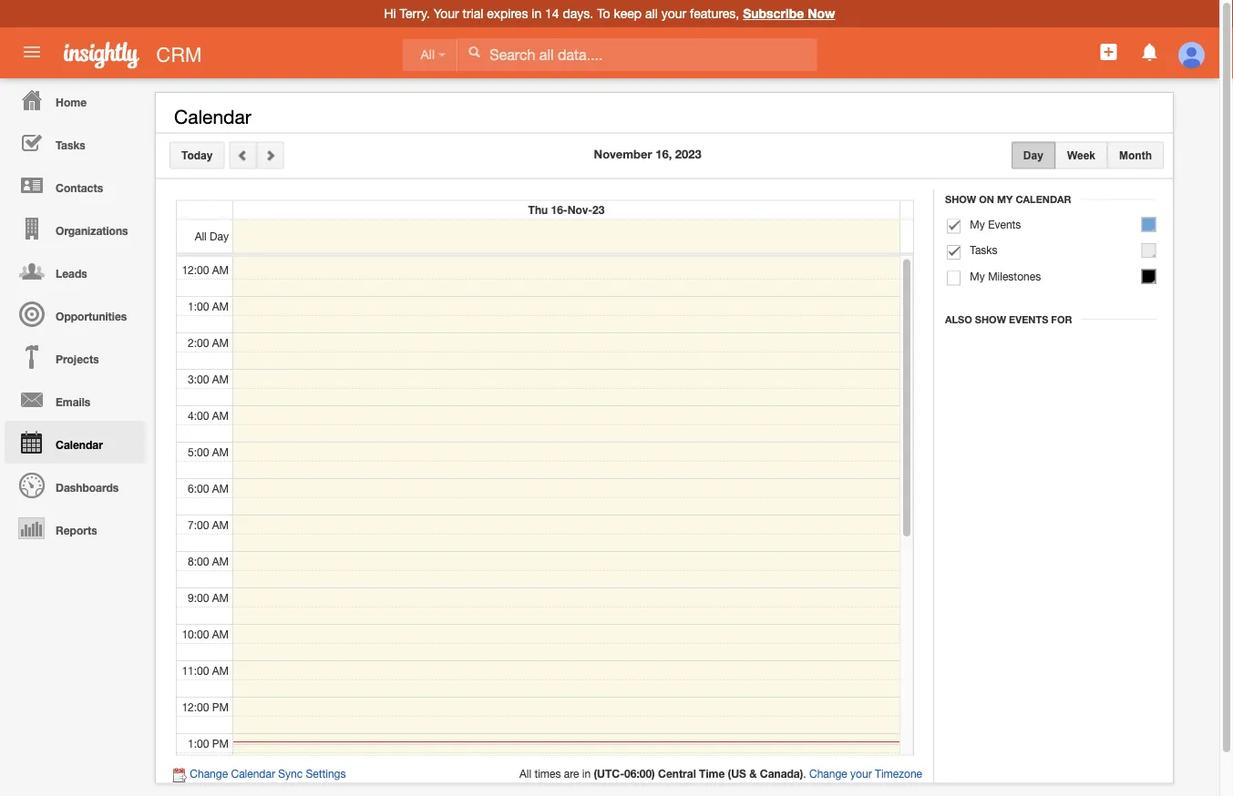 Task type: describe. For each thing, give the bounding box(es) containing it.
11:00
[[182, 664, 209, 677]]

8:00 am
[[188, 555, 229, 567]]

nov-
[[568, 204, 593, 217]]

week button
[[1056, 142, 1108, 169]]

contacts
[[56, 181, 103, 194]]

Search all data.... text field
[[458, 38, 817, 71]]

am for 12:00 am
[[212, 263, 229, 276]]

hi
[[384, 6, 396, 21]]

features,
[[690, 6, 740, 21]]

home
[[56, 96, 87, 108]]

11:00 am
[[182, 664, 229, 677]]

all link
[[402, 39, 458, 71]]

am for 11:00 am
[[212, 664, 229, 677]]

am for 7:00 am
[[212, 518, 229, 531]]

times
[[535, 768, 561, 781]]

9:00 am
[[188, 591, 229, 604]]

change calendar sync settings link
[[190, 768, 346, 781]]

tasks inside navigation
[[56, 139, 85, 151]]

calendar up today
[[174, 106, 251, 128]]

calendar left sync
[[231, 768, 275, 781]]

tasks link
[[5, 121, 146, 164]]

emails
[[56, 396, 90, 408]]

my for my events
[[970, 218, 985, 231]]

12:00 pm
[[182, 701, 229, 713]]

also show events for
[[945, 314, 1072, 325]]

1:00 for 1:00 am
[[188, 299, 209, 312]]

november 16, 2023
[[594, 147, 702, 161]]

&
[[750, 768, 757, 781]]

your
[[434, 6, 459, 21]]

0 vertical spatial my
[[997, 194, 1013, 206]]

0 vertical spatial show
[[945, 194, 977, 206]]

1 vertical spatial in
[[582, 768, 591, 781]]

settings
[[306, 768, 346, 781]]

1 vertical spatial your
[[851, 768, 872, 781]]

all day
[[195, 230, 229, 243]]

12:00 for 12:00 pm
[[182, 701, 209, 713]]

(us
[[728, 768, 746, 781]]

days.
[[563, 6, 594, 21]]

month
[[1120, 149, 1152, 161]]

now
[[808, 6, 836, 21]]

2 change from the left
[[810, 768, 848, 781]]

all for all times are in (utc-06:00) central time (us & canada) . change your timezone
[[520, 768, 532, 781]]

12:00 am
[[182, 263, 229, 276]]

expires
[[487, 6, 528, 21]]

to
[[597, 6, 610, 21]]

0 vertical spatial in
[[532, 6, 542, 21]]

projects
[[56, 353, 99, 366]]

projects link
[[5, 335, 146, 378]]

reports link
[[5, 507, 146, 550]]

day inside button
[[1024, 149, 1044, 161]]

16,
[[656, 147, 672, 161]]

4:00 am
[[188, 409, 229, 422]]

1 horizontal spatial tasks
[[970, 244, 998, 257]]

all
[[645, 6, 658, 21]]

am for 5:00 am
[[212, 445, 229, 458]]

23
[[593, 204, 605, 217]]

calendar link
[[5, 421, 146, 464]]

8:00
[[188, 555, 209, 567]]

terry.
[[400, 6, 430, 21]]

7:00
[[188, 518, 209, 531]]

also
[[945, 314, 972, 325]]

dashboards
[[56, 481, 119, 494]]

12:00 for 12:00 am
[[182, 263, 209, 276]]

keep
[[614, 6, 642, 21]]

3:00 am
[[188, 372, 229, 385]]

subscribe
[[743, 6, 804, 21]]

4:00
[[188, 409, 209, 422]]

contacts link
[[5, 164, 146, 207]]

10:00
[[182, 628, 209, 640]]

day button
[[1012, 142, 1056, 169]]

am for 2:00 am
[[212, 336, 229, 349]]

notifications image
[[1139, 41, 1161, 63]]

november
[[594, 147, 652, 161]]

2:00 am
[[188, 336, 229, 349]]

are
[[564, 768, 579, 781]]

today button
[[170, 142, 225, 169]]

(utc-
[[594, 768, 625, 781]]

My Events checkbox
[[947, 219, 961, 234]]

9:00
[[188, 591, 209, 604]]

subscribe now link
[[743, 6, 836, 21]]

change your timezone link
[[810, 768, 923, 781]]

1 vertical spatial events
[[1009, 314, 1049, 325]]

2023
[[675, 147, 702, 161]]

Tasks checkbox
[[947, 245, 961, 260]]

my for my milestones
[[970, 270, 985, 283]]

opportunities
[[56, 310, 127, 323]]

on
[[979, 194, 995, 206]]



Task type: locate. For each thing, give the bounding box(es) containing it.
calendar down day button
[[1016, 194, 1072, 206]]

events left for
[[1009, 314, 1049, 325]]

change calendar sync settings
[[190, 768, 346, 781]]

day left week
[[1024, 149, 1044, 161]]

0 horizontal spatial tasks
[[56, 139, 85, 151]]

timezone
[[875, 768, 923, 781]]

time
[[699, 768, 725, 781]]

0 vertical spatial events
[[988, 218, 1021, 231]]

previous image
[[237, 149, 249, 162]]

day up 12:00 am
[[210, 230, 229, 243]]

pm down 12:00 pm
[[212, 737, 229, 750]]

1 vertical spatial 12:00
[[182, 701, 209, 713]]

pm for 1:00 pm
[[212, 737, 229, 750]]

am for 4:00 am
[[212, 409, 229, 422]]

am right 2:00
[[212, 336, 229, 349]]

milestones
[[988, 270, 1041, 283]]

3:00
[[188, 372, 209, 385]]

navigation
[[0, 78, 146, 550]]

1 horizontal spatial change
[[810, 768, 848, 781]]

am right 3:00 at the left top of page
[[212, 372, 229, 385]]

am for 9:00 am
[[212, 591, 229, 604]]

0 horizontal spatial your
[[662, 6, 687, 21]]

my
[[997, 194, 1013, 206], [970, 218, 985, 231], [970, 270, 985, 283]]

am down the all day
[[212, 263, 229, 276]]

1 am from the top
[[212, 263, 229, 276]]

all
[[421, 48, 435, 62], [195, 230, 207, 243], [520, 768, 532, 781]]

2 horizontal spatial all
[[520, 768, 532, 781]]

2 vertical spatial all
[[520, 768, 532, 781]]

in right are
[[582, 768, 591, 781]]

navigation containing home
[[0, 78, 146, 550]]

1 12:00 from the top
[[182, 263, 209, 276]]

My Milestones checkbox
[[947, 271, 961, 286]]

8 am from the top
[[212, 518, 229, 531]]

1 vertical spatial my
[[970, 218, 985, 231]]

today
[[181, 149, 213, 161]]

am right 10:00
[[212, 628, 229, 640]]

1 change from the left
[[190, 768, 228, 781]]

show on my calendar
[[945, 194, 1072, 206]]

organizations link
[[5, 207, 146, 250]]

home link
[[5, 78, 146, 121]]

pm
[[212, 701, 229, 713], [212, 737, 229, 750]]

2 vertical spatial my
[[970, 270, 985, 283]]

sync
[[278, 768, 303, 781]]

5:00 am
[[188, 445, 229, 458]]

1:00 down 12:00 pm
[[188, 737, 209, 750]]

12:00 down the all day
[[182, 263, 209, 276]]

calendar up dashboards link
[[56, 438, 103, 451]]

my right my milestones option
[[970, 270, 985, 283]]

am right 11:00 at the bottom of the page
[[212, 664, 229, 677]]

1 vertical spatial tasks
[[970, 244, 998, 257]]

7:00 am
[[188, 518, 229, 531]]

show
[[945, 194, 977, 206], [975, 314, 1006, 325]]

thu 16-nov-23
[[528, 204, 605, 217]]

am up 2:00 am
[[212, 299, 229, 312]]

1 vertical spatial day
[[210, 230, 229, 243]]

my right my events option
[[970, 218, 985, 231]]

am for 10:00 am
[[212, 628, 229, 640]]

all for all
[[421, 48, 435, 62]]

6:00
[[188, 482, 209, 495]]

pm up 1:00 pm
[[212, 701, 229, 713]]

reports
[[56, 524, 97, 537]]

3 am from the top
[[212, 336, 229, 349]]

1 vertical spatial show
[[975, 314, 1006, 325]]

month button
[[1108, 142, 1164, 169]]

0 horizontal spatial all
[[195, 230, 207, 243]]

2 am from the top
[[212, 299, 229, 312]]

.
[[803, 768, 806, 781]]

organizations
[[56, 224, 128, 237]]

trial
[[463, 6, 484, 21]]

all down "terry."
[[421, 48, 435, 62]]

opportunities link
[[5, 293, 146, 335]]

0 horizontal spatial in
[[532, 6, 542, 21]]

tasks down my events
[[970, 244, 998, 257]]

calendar inside calendar link
[[56, 438, 103, 451]]

in
[[532, 6, 542, 21], [582, 768, 591, 781]]

change
[[190, 768, 228, 781], [810, 768, 848, 781]]

show right also
[[975, 314, 1006, 325]]

0 vertical spatial pm
[[212, 701, 229, 713]]

am for 3:00 am
[[212, 372, 229, 385]]

0 vertical spatial 12:00
[[182, 263, 209, 276]]

am right 4:00
[[212, 409, 229, 422]]

week
[[1067, 149, 1096, 161]]

0 horizontal spatial change
[[190, 768, 228, 781]]

1:00 am
[[188, 299, 229, 312]]

show left on
[[945, 194, 977, 206]]

all up 12:00 am
[[195, 230, 207, 243]]

0 vertical spatial tasks
[[56, 139, 85, 151]]

0 horizontal spatial day
[[210, 230, 229, 243]]

leads link
[[5, 250, 146, 293]]

crm
[[156, 43, 202, 66]]

change right . on the right bottom
[[810, 768, 848, 781]]

your left timezone
[[851, 768, 872, 781]]

all times are in (utc-06:00) central time (us & canada) . change your timezone
[[520, 768, 923, 781]]

10:00 am
[[182, 628, 229, 640]]

am right 8:00
[[212, 555, 229, 567]]

2 1:00 from the top
[[188, 737, 209, 750]]

14
[[545, 6, 559, 21]]

am right the 6:00
[[212, 482, 229, 495]]

11 am from the top
[[212, 628, 229, 640]]

my milestones
[[970, 270, 1041, 283]]

0 vertical spatial all
[[421, 48, 435, 62]]

12:00 down 11:00 at the bottom of the page
[[182, 701, 209, 713]]

central
[[658, 768, 696, 781]]

0 vertical spatial 1:00
[[188, 299, 209, 312]]

1:00 up 2:00
[[188, 299, 209, 312]]

my right on
[[997, 194, 1013, 206]]

10 am from the top
[[212, 591, 229, 604]]

am right 9:00 at the left of the page
[[212, 591, 229, 604]]

2 12:00 from the top
[[182, 701, 209, 713]]

events down show on my calendar
[[988, 218, 1021, 231]]

tasks
[[56, 139, 85, 151], [970, 244, 998, 257]]

16-
[[551, 204, 568, 217]]

6:00 am
[[188, 482, 229, 495]]

change down 1:00 pm
[[190, 768, 228, 781]]

2 pm from the top
[[212, 737, 229, 750]]

1 horizontal spatial your
[[851, 768, 872, 781]]

am
[[212, 263, 229, 276], [212, 299, 229, 312], [212, 336, 229, 349], [212, 372, 229, 385], [212, 409, 229, 422], [212, 445, 229, 458], [212, 482, 229, 495], [212, 518, 229, 531], [212, 555, 229, 567], [212, 591, 229, 604], [212, 628, 229, 640], [212, 664, 229, 677]]

7 am from the top
[[212, 482, 229, 495]]

5:00
[[188, 445, 209, 458]]

in left 14
[[532, 6, 542, 21]]

1 horizontal spatial all
[[421, 48, 435, 62]]

1 vertical spatial pm
[[212, 737, 229, 750]]

am right 5:00
[[212, 445, 229, 458]]

my events
[[970, 218, 1021, 231]]

next image
[[264, 149, 277, 162]]

white image
[[468, 46, 481, 58]]

am for 6:00 am
[[212, 482, 229, 495]]

leads
[[56, 267, 87, 280]]

pm for 12:00 pm
[[212, 701, 229, 713]]

0 vertical spatial day
[[1024, 149, 1044, 161]]

0 vertical spatial your
[[662, 6, 687, 21]]

1 vertical spatial all
[[195, 230, 207, 243]]

1 1:00 from the top
[[188, 299, 209, 312]]

1 pm from the top
[[212, 701, 229, 713]]

12 am from the top
[[212, 664, 229, 677]]

am for 1:00 am
[[212, 299, 229, 312]]

1 horizontal spatial in
[[582, 768, 591, 781]]

5 am from the top
[[212, 409, 229, 422]]

canada)
[[760, 768, 803, 781]]

your right all
[[662, 6, 687, 21]]

calendar
[[174, 106, 251, 128], [1016, 194, 1072, 206], [56, 438, 103, 451], [231, 768, 275, 781]]

1 horizontal spatial day
[[1024, 149, 1044, 161]]

1:00
[[188, 299, 209, 312], [188, 737, 209, 750]]

1:00 pm
[[188, 737, 229, 750]]

am right the 7:00
[[212, 518, 229, 531]]

your
[[662, 6, 687, 21], [851, 768, 872, 781]]

all left times
[[520, 768, 532, 781]]

06:00)
[[625, 768, 655, 781]]

all for all day
[[195, 230, 207, 243]]

1 vertical spatial 1:00
[[188, 737, 209, 750]]

9 am from the top
[[212, 555, 229, 567]]

hi terry. your trial expires in 14 days. to keep all your features, subscribe now
[[384, 6, 836, 21]]

thu
[[528, 204, 548, 217]]

2:00
[[188, 336, 209, 349]]

tasks up contacts link
[[56, 139, 85, 151]]

emails link
[[5, 378, 146, 421]]

am for 8:00 am
[[212, 555, 229, 567]]

for
[[1051, 314, 1072, 325]]

1:00 for 1:00 pm
[[188, 737, 209, 750]]

4 am from the top
[[212, 372, 229, 385]]

6 am from the top
[[212, 445, 229, 458]]

dashboards link
[[5, 464, 146, 507]]



Task type: vqa. For each thing, say whether or not it's contained in the screenshot.
Data Processing Addendum LINK
no



